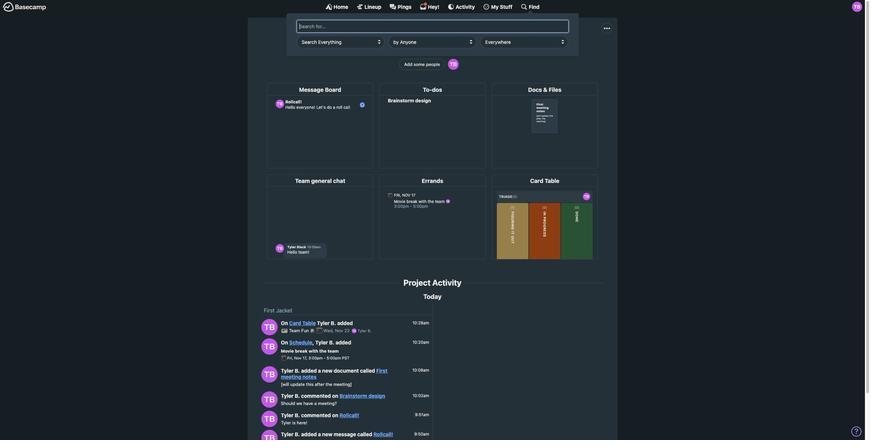 Task type: vqa. For each thing, say whether or not it's contained in the screenshot.
Brainstorm design commented
yes



Task type: locate. For each thing, give the bounding box(es) containing it.
0 horizontal spatial nov
[[294, 356, 302, 360]]

0 vertical spatial on
[[281, 320, 288, 326]]

1 and from the left
[[464, 47, 473, 53]]

1 commented from the top
[[301, 393, 331, 399]]

lineup link
[[357, 3, 382, 10]]

0 vertical spatial jacket
[[428, 31, 462, 44]]

1 vertical spatial on
[[281, 340, 288, 346]]

first for first jacket let's create the first jacket of the company! i am thinking rabits and strips and colors! a lot of colors!
[[403, 31, 426, 44]]

first meeting notes link
[[281, 368, 388, 380]]

stuff
[[500, 4, 513, 10]]

a right have
[[315, 401, 317, 406]]

on
[[332, 393, 339, 399], [332, 412, 339, 418]]

10:28am element
[[413, 320, 429, 326]]

called right the document
[[360, 368, 375, 374]]

b. right "22"
[[368, 329, 372, 333]]

table
[[303, 320, 316, 326]]

tyler up is
[[281, 412, 294, 418]]

1 new from the top
[[322, 368, 333, 374]]

0 horizontal spatial rollcall!
[[340, 412, 360, 418]]

0 vertical spatial rollcall!
[[340, 412, 360, 418]]

schedule
[[289, 340, 313, 346]]

i
[[416, 47, 417, 53]]

2 on from the top
[[332, 412, 339, 418]]

tyler b. commented on rollcall!
[[281, 412, 360, 418]]

wed,
[[324, 328, 334, 334]]

tyler
[[317, 320, 330, 326], [358, 329, 367, 333], [316, 340, 328, 346], [281, 368, 294, 374], [281, 393, 294, 399], [281, 412, 294, 418], [281, 420, 291, 425], [281, 431, 294, 438]]

activity left "my"
[[456, 4, 475, 10]]

tyler black image for ,       tyler b. added
[[261, 338, 278, 355]]

message
[[334, 431, 356, 438]]

1 on from the top
[[281, 320, 288, 326]]

first inside first meeting notes
[[377, 368, 388, 374]]

card table link
[[289, 320, 316, 326]]

1 vertical spatial new
[[322, 431, 333, 438]]

0 vertical spatial rollcall! link
[[340, 412, 360, 418]]

0 vertical spatial nov
[[335, 328, 344, 334]]

0 vertical spatial activity
[[456, 4, 475, 10]]

update
[[291, 382, 305, 387]]

nov inside movie break with the team fri, nov 17, 3:00pm -     5:00pm pst
[[294, 356, 302, 360]]

new down -
[[322, 368, 333, 374]]

1 vertical spatial rollcall! link
[[374, 431, 394, 438]]

1 vertical spatial on
[[332, 412, 339, 418]]

0 vertical spatial commented
[[301, 393, 331, 399]]

nov left "22"
[[335, 328, 344, 334]]

tyler black image for tyler b. commented on rollcall!
[[261, 411, 278, 427]]

2 vertical spatial first
[[377, 368, 388, 374]]

a down tyler b. commented on rollcall! at the left of page
[[318, 431, 321, 438]]

1 vertical spatial first
[[264, 308, 275, 314]]

jacket up card
[[276, 308, 293, 314]]

5:00pm
[[327, 356, 341, 360]]

of
[[375, 47, 379, 53], [535, 47, 540, 53]]

new left message at the left of the page
[[322, 431, 333, 438]]

tyler down is
[[281, 431, 294, 438]]

b. down tyler is here!
[[295, 431, 300, 438]]

colors! left a
[[500, 47, 517, 53]]

1 horizontal spatial nov
[[335, 328, 344, 334]]

2 of from the left
[[535, 47, 540, 53]]

0 vertical spatial a
[[318, 368, 321, 374]]

b. up we
[[295, 393, 300, 399]]

tyler up should at the bottom left
[[281, 393, 294, 399]]

is
[[292, 420, 296, 425]]

on up movie
[[281, 340, 288, 346]]

0 horizontal spatial colors!
[[500, 47, 517, 53]]

2 vertical spatial a
[[318, 431, 321, 438]]

first inside first jacket let's create the first jacket of the company! i am thinking rabits and strips and colors! a lot of colors!
[[403, 31, 426, 44]]

a right notes
[[318, 368, 321, 374]]

card
[[289, 320, 301, 326]]

1 vertical spatial called
[[358, 431, 373, 438]]

1 horizontal spatial rollcall! link
[[374, 431, 394, 438]]

company!
[[390, 47, 414, 53]]

first jacket
[[264, 308, 293, 314]]

0 vertical spatial first
[[403, 31, 426, 44]]

0 horizontal spatial of
[[375, 47, 379, 53]]

0 horizontal spatial and
[[464, 47, 473, 53]]

1 vertical spatial commented
[[301, 412, 331, 418]]

b. for tyler b. commented on rollcall!
[[295, 412, 300, 418]]

1 vertical spatial jacket
[[276, 308, 293, 314]]

9:50am
[[415, 432, 429, 437]]

hey!
[[428, 4, 440, 10]]

tyler black image for tyler b. commented on brainstorm design
[[261, 392, 278, 408]]

first for first meeting notes
[[377, 368, 388, 374]]

tyler down fri,
[[281, 368, 294, 374]]

b. for tyler b.
[[368, 329, 372, 333]]

first meeting notes
[[281, 368, 388, 380]]

tyler black image for tyler b. added a new message called rollcall!
[[261, 430, 278, 440]]

activity inside main element
[[456, 4, 475, 10]]

colors!
[[500, 47, 517, 53], [541, 47, 558, 53]]

1 horizontal spatial jacket
[[428, 31, 462, 44]]

on left card
[[281, 320, 288, 326]]

1 horizontal spatial rollcall!
[[374, 431, 394, 438]]

a for document
[[318, 368, 321, 374]]

the up -
[[320, 348, 327, 354]]

colors! right lot
[[541, 47, 558, 53]]

create
[[321, 47, 337, 53]]

jacket up the thinking
[[428, 31, 462, 44]]

meeting
[[281, 374, 302, 380]]

project
[[404, 278, 431, 288]]

2 colors! from the left
[[541, 47, 558, 53]]

commented for rollcall!
[[301, 412, 331, 418]]

tyler black image
[[853, 2, 863, 12], [261, 319, 278, 335], [352, 329, 357, 333], [261, 366, 278, 383]]

on down meeting?
[[332, 412, 339, 418]]

rollcall!
[[340, 412, 360, 418], [374, 431, 394, 438]]

a
[[318, 368, 321, 374], [315, 401, 317, 406], [318, 431, 321, 438]]

my
[[492, 4, 499, 10]]

lot
[[524, 47, 534, 53]]

movie break with the team link
[[281, 348, 339, 354]]

main element
[[0, 0, 866, 56]]

0 vertical spatial on
[[332, 393, 339, 399]]

commented up should we have a meeting?
[[301, 393, 331, 399]]

the
[[338, 47, 346, 53], [381, 47, 389, 53], [320, 348, 327, 354], [326, 382, 333, 387]]

tyler right "22"
[[358, 329, 367, 333]]

meeting]
[[334, 382, 352, 387]]

tyler b. added a new message called rollcall!
[[281, 431, 394, 438]]

add some people link
[[400, 59, 445, 70]]

nov
[[335, 328, 344, 334], [294, 356, 302, 360]]

1 horizontal spatial first
[[377, 368, 388, 374]]

2 commented from the top
[[301, 412, 331, 418]]

3:00pm
[[309, 356, 323, 360]]

b. up tyler is here!
[[295, 412, 300, 418]]

first
[[403, 31, 426, 44], [264, 308, 275, 314], [377, 368, 388, 374]]

on up meeting?
[[332, 393, 339, 399]]

first jacket let's create the first jacket of the company! i am thinking rabits and strips and colors! a lot of colors!
[[308, 31, 558, 53]]

switch accounts image
[[3, 2, 46, 12]]

tyler left is
[[281, 420, 291, 425]]

tyler black image
[[448, 59, 459, 70], [261, 338, 278, 355], [261, 392, 278, 408], [261, 411, 278, 427], [261, 430, 278, 440]]

home
[[334, 4, 349, 10]]

team fun
[[289, 328, 310, 334]]

1 colors! from the left
[[500, 47, 517, 53]]

b. for tyler b. added a new document called
[[295, 368, 300, 374]]

a for message
[[318, 431, 321, 438]]

and right strips
[[490, 47, 499, 53]]

1 of from the left
[[375, 47, 379, 53]]

9:50am element
[[415, 432, 429, 437]]

commented down should we have a meeting?
[[301, 412, 331, 418]]

1 horizontal spatial of
[[535, 47, 540, 53]]

0 vertical spatial new
[[322, 368, 333, 374]]

2 on from the top
[[281, 340, 288, 346]]

jacket for first jacket let's create the first jacket of the company! i am thinking rabits and strips and colors! a lot of colors!
[[428, 31, 462, 44]]

tyler b.
[[357, 329, 372, 333]]

rollcall! link for tyler b. added a new message called
[[374, 431, 394, 438]]

lineup
[[365, 4, 382, 10]]

nov left 17,
[[294, 356, 302, 360]]

1 horizontal spatial colors!
[[541, 47, 558, 53]]

called right message at the left of the page
[[358, 431, 373, 438]]

1 horizontal spatial and
[[490, 47, 499, 53]]

b. for tyler b. added a new message called rollcall!
[[295, 431, 300, 438]]

jacket
[[358, 47, 373, 53]]

jacket
[[428, 31, 462, 44], [276, 308, 293, 314]]

2 new from the top
[[322, 431, 333, 438]]

b. up team
[[329, 340, 335, 346]]

0 horizontal spatial rollcall! link
[[340, 412, 360, 418]]

10:08am element
[[413, 368, 429, 373]]

jacket inside first jacket let's create the first jacket of the company! i am thinking rabits and strips and colors! a lot of colors!
[[428, 31, 462, 44]]

of right lot
[[535, 47, 540, 53]]

2 horizontal spatial first
[[403, 31, 426, 44]]

meeting?
[[318, 401, 337, 406]]

tyler b. added a new document called
[[281, 368, 377, 374]]

0 horizontal spatial jacket
[[276, 308, 293, 314]]

0 vertical spatial called
[[360, 368, 375, 374]]

b. up update
[[295, 368, 300, 374]]

0 horizontal spatial first
[[264, 308, 275, 314]]

1 on from the top
[[332, 393, 339, 399]]

called
[[360, 368, 375, 374], [358, 431, 373, 438]]

hey! button
[[420, 2, 440, 10]]

activity up today
[[433, 278, 462, 288]]

1 vertical spatial nov
[[294, 356, 302, 360]]

activity
[[456, 4, 475, 10], [433, 278, 462, 288]]

called for message
[[358, 431, 373, 438]]

pst
[[342, 356, 350, 360]]

some
[[414, 61, 425, 67]]

2 and from the left
[[490, 47, 499, 53]]

rollcall! link for tyler b. commented on
[[340, 412, 360, 418]]

added
[[338, 320, 353, 326], [336, 340, 352, 346], [301, 368, 317, 374], [301, 431, 317, 438]]

rollcall! link
[[340, 412, 360, 418], [374, 431, 394, 438]]

and left strips
[[464, 47, 473, 53]]

commented
[[301, 393, 331, 399], [301, 412, 331, 418]]

new
[[322, 368, 333, 374], [322, 431, 333, 438]]

of right the jacket
[[375, 47, 379, 53]]



Task type: describe. For each thing, give the bounding box(es) containing it.
10:20am
[[413, 340, 429, 345]]

brainstorm design link
[[340, 393, 386, 399]]

movie break with the team fri, nov 17, 3:00pm -     5:00pm pst
[[281, 348, 350, 360]]

10:08am
[[413, 368, 429, 373]]

tyler up "wed,"
[[317, 320, 330, 326]]

b. up wed, nov 22
[[331, 320, 336, 326]]

1 vertical spatial activity
[[433, 278, 462, 288]]

22
[[345, 328, 350, 334]]

my stuff button
[[483, 3, 513, 10]]

the right the after
[[326, 382, 333, 387]]

should
[[281, 401, 295, 406]]

added down "22"
[[336, 340, 352, 346]]

[will update this after the meeting]
[[281, 382, 352, 387]]

tyler for tyler b. commented on brainstorm design
[[281, 393, 294, 399]]

added down "here!"
[[301, 431, 317, 438]]

add
[[405, 61, 413, 67]]

fun
[[302, 328, 309, 334]]

pings
[[398, 4, 412, 10]]

10:28am
[[413, 320, 429, 326]]

first for first jacket
[[264, 308, 275, 314]]

brainstorm
[[340, 393, 368, 399]]

after
[[315, 382, 325, 387]]

am
[[419, 47, 426, 53]]

on for brainstorm
[[332, 393, 339, 399]]

my stuff
[[492, 4, 513, 10]]

find
[[529, 4, 540, 10]]

with
[[309, 348, 319, 354]]

[will
[[281, 382, 289, 387]]

break
[[295, 348, 308, 354]]

1 vertical spatial rollcall!
[[374, 431, 394, 438]]

rabits
[[449, 47, 463, 53]]

pings button
[[390, 3, 412, 10]]

tyler for tyler b.
[[358, 329, 367, 333]]

tyler for tyler b. added a new message called rollcall!
[[281, 431, 294, 438]]

on schedule ,       tyler b. added
[[281, 340, 352, 346]]

project activity
[[404, 278, 462, 288]]

the inside movie break with the team fri, nov 17, 3:00pm -     5:00pm pst
[[320, 348, 327, 354]]

wed, nov 22
[[324, 328, 351, 334]]

find button
[[521, 3, 540, 10]]

on for on card table tyler b. added
[[281, 320, 288, 326]]

tyler for tyler is here!
[[281, 420, 291, 425]]

activity link
[[448, 3, 475, 10]]

fri,
[[288, 356, 293, 360]]

,
[[313, 340, 314, 346]]

added up "22"
[[338, 320, 353, 326]]

added down 17,
[[301, 368, 317, 374]]

first
[[347, 47, 357, 53]]

10:02am element
[[413, 393, 429, 398]]

we
[[297, 401, 302, 406]]

schedule link
[[289, 340, 313, 346]]

10:02am
[[413, 393, 429, 398]]

9:51am
[[415, 412, 429, 417]]

9:51am element
[[415, 412, 429, 417]]

team
[[328, 348, 339, 354]]

on card table tyler b. added
[[281, 320, 353, 326]]

tyler b. commented on brainstorm design
[[281, 393, 386, 399]]

this
[[306, 382, 314, 387]]

here!
[[297, 420, 308, 425]]

jacket for first jacket
[[276, 308, 293, 314]]

thinking
[[428, 47, 447, 53]]

new for document
[[322, 368, 333, 374]]

17,
[[303, 356, 308, 360]]

on for on schedule ,       tyler b. added
[[281, 340, 288, 346]]

notes
[[303, 374, 317, 380]]

tyler right ,
[[316, 340, 328, 346]]

Search for… search field
[[297, 20, 569, 33]]

on for rollcall!
[[332, 412, 339, 418]]

1 vertical spatial a
[[315, 401, 317, 406]]

home link
[[326, 3, 349, 10]]

commented for brainstorm design
[[301, 393, 331, 399]]

tyler is here!
[[281, 420, 308, 425]]

movie
[[281, 348, 294, 354]]

people
[[426, 61, 440, 67]]

team
[[289, 328, 300, 334]]

b. for tyler b. commented on brainstorm design
[[295, 393, 300, 399]]

tyler for tyler b. commented on rollcall!
[[281, 412, 294, 418]]

strips
[[475, 47, 488, 53]]

should we have a meeting?
[[281, 401, 337, 406]]

let's
[[308, 47, 320, 53]]

called for document
[[360, 368, 375, 374]]

today
[[424, 293, 442, 300]]

have
[[304, 401, 313, 406]]

-
[[324, 356, 326, 360]]

document
[[334, 368, 359, 374]]

new for message
[[322, 431, 333, 438]]

first jacket link
[[264, 308, 293, 314]]

add some people
[[405, 61, 440, 67]]

tyler for tyler b. added a new document called
[[281, 368, 294, 374]]

the left company!
[[381, 47, 389, 53]]

design
[[369, 393, 386, 399]]

the left 'first'
[[338, 47, 346, 53]]

10:20am element
[[413, 340, 429, 345]]

a
[[519, 47, 522, 53]]



